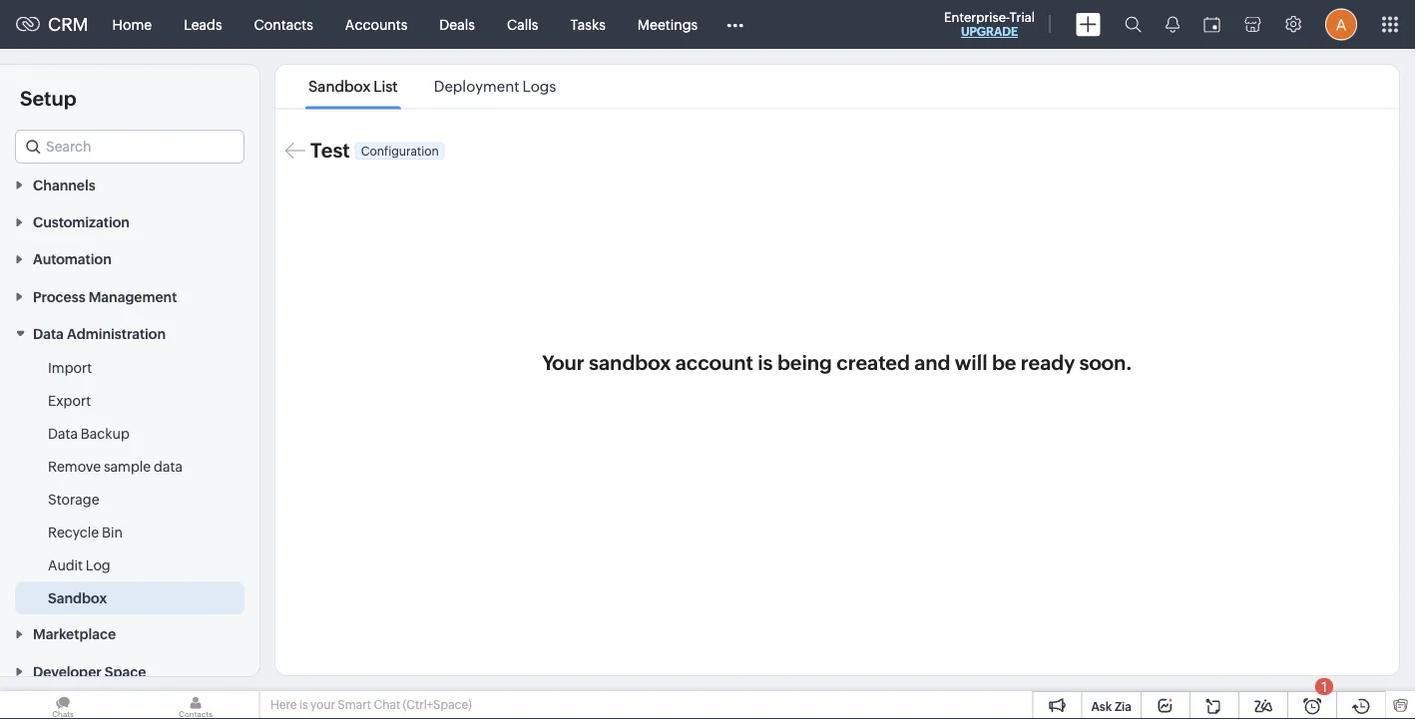 Task type: describe. For each thing, give the bounding box(es) containing it.
customization button
[[0, 203, 260, 240]]

data backup link
[[48, 424, 130, 444]]

enterprise-
[[945, 9, 1010, 24]]

deployment logs link
[[431, 78, 560, 95]]

management
[[88, 289, 177, 305]]

profile image
[[1326, 8, 1358, 40]]

leads
[[184, 16, 222, 32]]

ask
[[1092, 700, 1113, 714]]

setup
[[20, 87, 76, 110]]

bin
[[102, 525, 123, 541]]

log
[[86, 558, 111, 574]]

sandbox for sandbox
[[48, 591, 107, 607]]

calls
[[507, 16, 539, 32]]

sandbox link
[[48, 589, 107, 609]]

storage link
[[48, 490, 99, 510]]

process management button
[[0, 278, 260, 315]]

remove sample data link
[[48, 457, 183, 477]]

data backup
[[48, 426, 130, 442]]

meetings link
[[622, 0, 714, 48]]

customization
[[33, 214, 130, 230]]

your
[[311, 699, 335, 712]]

crm link
[[16, 14, 88, 35]]

export link
[[48, 391, 91, 411]]

recycle bin link
[[48, 523, 123, 543]]

signals image
[[1166, 16, 1180, 33]]

data for data administration
[[33, 326, 64, 342]]

tasks
[[571, 16, 606, 32]]

automation button
[[0, 240, 260, 278]]

home
[[112, 16, 152, 32]]

sandbox list link
[[306, 78, 401, 95]]

channels
[[33, 177, 96, 193]]

here
[[271, 699, 297, 712]]

deals link
[[424, 0, 491, 48]]

create menu element
[[1064, 0, 1113, 48]]

contacts image
[[133, 692, 259, 720]]

data administration button
[[0, 315, 260, 352]]

zia
[[1115, 700, 1132, 714]]

leads link
[[168, 0, 238, 48]]

audit log link
[[48, 556, 111, 576]]

marketplace button
[[0, 616, 260, 653]]

chats image
[[0, 692, 126, 720]]

deployment
[[434, 78, 520, 95]]

data administration region
[[0, 352, 260, 616]]

sandbox for sandbox list
[[309, 78, 371, 95]]

automation
[[33, 252, 112, 268]]

create menu image
[[1076, 12, 1101, 36]]

contacts
[[254, 16, 313, 32]]

enterprise-trial upgrade
[[945, 9, 1035, 38]]

administration
[[67, 326, 166, 342]]

calls link
[[491, 0, 555, 48]]

storage
[[48, 492, 99, 508]]



Task type: vqa. For each thing, say whether or not it's contained in the screenshot.
the recycle bin
yes



Task type: locate. For each thing, give the bounding box(es) containing it.
contacts link
[[238, 0, 329, 48]]

sandbox inside the data administration region
[[48, 591, 107, 607]]

data inside region
[[48, 426, 78, 442]]

data down process at top left
[[33, 326, 64, 342]]

list
[[374, 78, 398, 95]]

(ctrl+space)
[[403, 699, 472, 712]]

1 vertical spatial data
[[48, 426, 78, 442]]

data for data backup
[[48, 426, 78, 442]]

developer space
[[33, 664, 146, 680]]

data down export
[[48, 426, 78, 442]]

1 vertical spatial sandbox
[[48, 591, 107, 607]]

1 horizontal spatial sandbox
[[309, 78, 371, 95]]

marketplace
[[33, 627, 116, 643]]

recycle
[[48, 525, 99, 541]]

sandbox left 'list'
[[309, 78, 371, 95]]

list
[[291, 65, 574, 108]]

Search text field
[[16, 131, 244, 163]]

data
[[33, 326, 64, 342], [48, 426, 78, 442]]

calendar image
[[1204, 16, 1221, 32]]

is
[[299, 699, 308, 712]]

None field
[[15, 130, 245, 164]]

here is your smart chat (ctrl+space)
[[271, 699, 472, 712]]

profile element
[[1314, 0, 1370, 48]]

list containing sandbox list
[[291, 65, 574, 108]]

space
[[105, 664, 146, 680]]

import
[[48, 360, 92, 376]]

data administration
[[33, 326, 166, 342]]

search element
[[1113, 0, 1154, 49]]

remove
[[48, 459, 101, 475]]

sandbox
[[309, 78, 371, 95], [48, 591, 107, 607]]

process
[[33, 289, 85, 305]]

crm
[[48, 14, 88, 35]]

0 vertical spatial sandbox
[[309, 78, 371, 95]]

sandbox list
[[309, 78, 398, 95]]

import link
[[48, 358, 92, 378]]

sandbox down audit log in the left bottom of the page
[[48, 591, 107, 607]]

trial
[[1010, 9, 1035, 24]]

recycle bin
[[48, 525, 123, 541]]

1
[[1322, 679, 1328, 695]]

logs
[[523, 78, 556, 95]]

developer space button
[[0, 653, 260, 690]]

developer
[[33, 664, 102, 680]]

Other Modules field
[[714, 8, 757, 40]]

smart
[[338, 699, 371, 712]]

tasks link
[[555, 0, 622, 48]]

upgrade
[[961, 25, 1019, 38]]

sample
[[104, 459, 151, 475]]

deployment logs
[[434, 78, 556, 95]]

process management
[[33, 289, 177, 305]]

home link
[[96, 0, 168, 48]]

deals
[[440, 16, 475, 32]]

meetings
[[638, 16, 698, 32]]

accounts
[[345, 16, 408, 32]]

0 vertical spatial data
[[33, 326, 64, 342]]

configuration
[[361, 144, 439, 158]]

chat
[[374, 699, 400, 712]]

export
[[48, 393, 91, 409]]

data inside dropdown button
[[33, 326, 64, 342]]

accounts link
[[329, 0, 424, 48]]

remove sample data
[[48, 459, 183, 475]]

audit
[[48, 558, 83, 574]]

channels button
[[0, 166, 260, 203]]

audit log
[[48, 558, 111, 574]]

test
[[311, 139, 350, 162]]

signals element
[[1154, 0, 1192, 49]]

backup
[[81, 426, 130, 442]]

0 horizontal spatial sandbox
[[48, 591, 107, 607]]

ask zia
[[1092, 700, 1132, 714]]

search image
[[1125, 16, 1142, 33]]

data
[[154, 459, 183, 475]]



